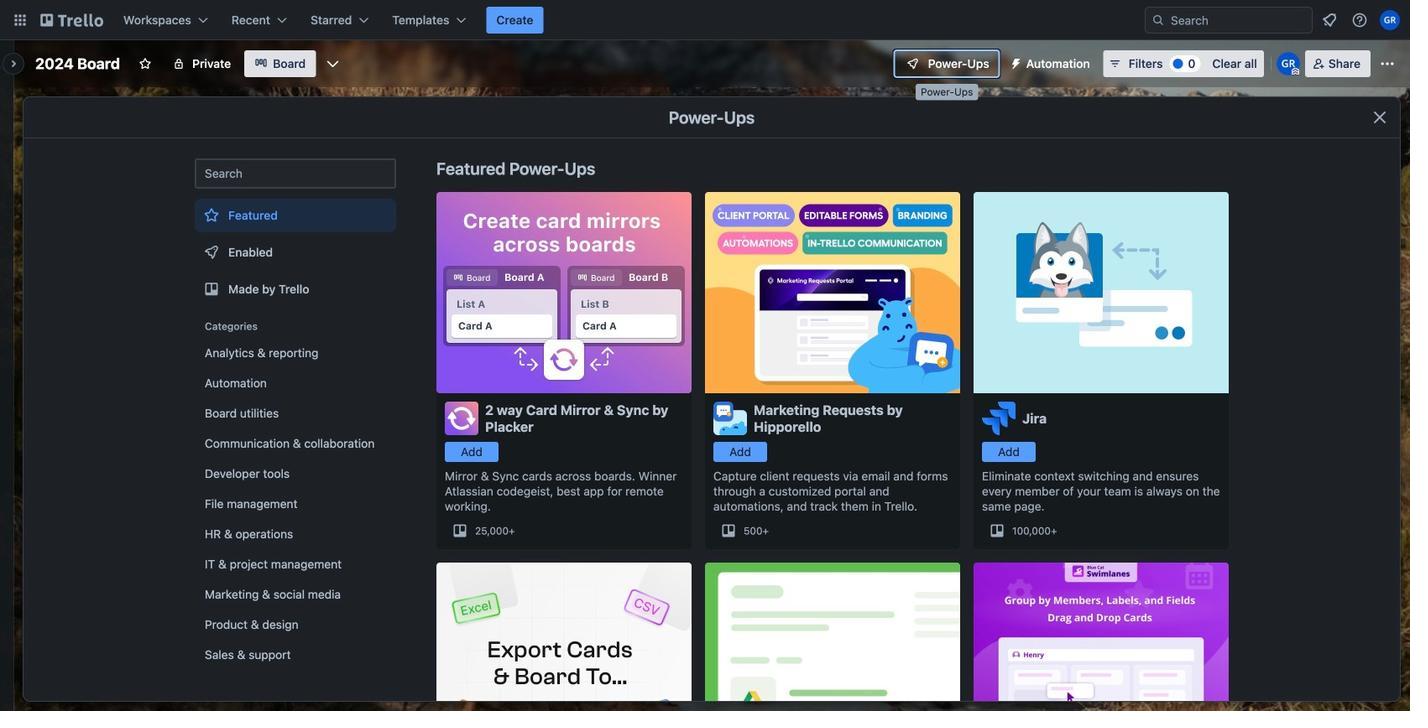 Task type: describe. For each thing, give the bounding box(es) containing it.
0 notifications image
[[1320, 10, 1340, 30]]

customize views image
[[324, 55, 341, 72]]

back to home image
[[40, 7, 103, 34]]

open information menu image
[[1351, 12, 1368, 29]]

Board name text field
[[27, 50, 129, 77]]

greg robinson (gregrobinson96) image
[[1277, 52, 1300, 76]]

Search text field
[[195, 159, 396, 189]]



Task type: locate. For each thing, give the bounding box(es) containing it.
sm image
[[1003, 50, 1026, 74]]

tooltip
[[916, 84, 978, 100]]

Search field
[[1145, 7, 1313, 34]]

primary element
[[0, 0, 1410, 40]]

show menu image
[[1379, 55, 1396, 72]]

this member is an admin of this board. image
[[1292, 68, 1299, 76]]

greg robinson (gregrobinson96) image
[[1380, 10, 1400, 30]]

search image
[[1152, 13, 1165, 27]]

star or unstar board image
[[139, 57, 152, 71]]



Task type: vqa. For each thing, say whether or not it's contained in the screenshot.
the 'Open information menu' image
yes



